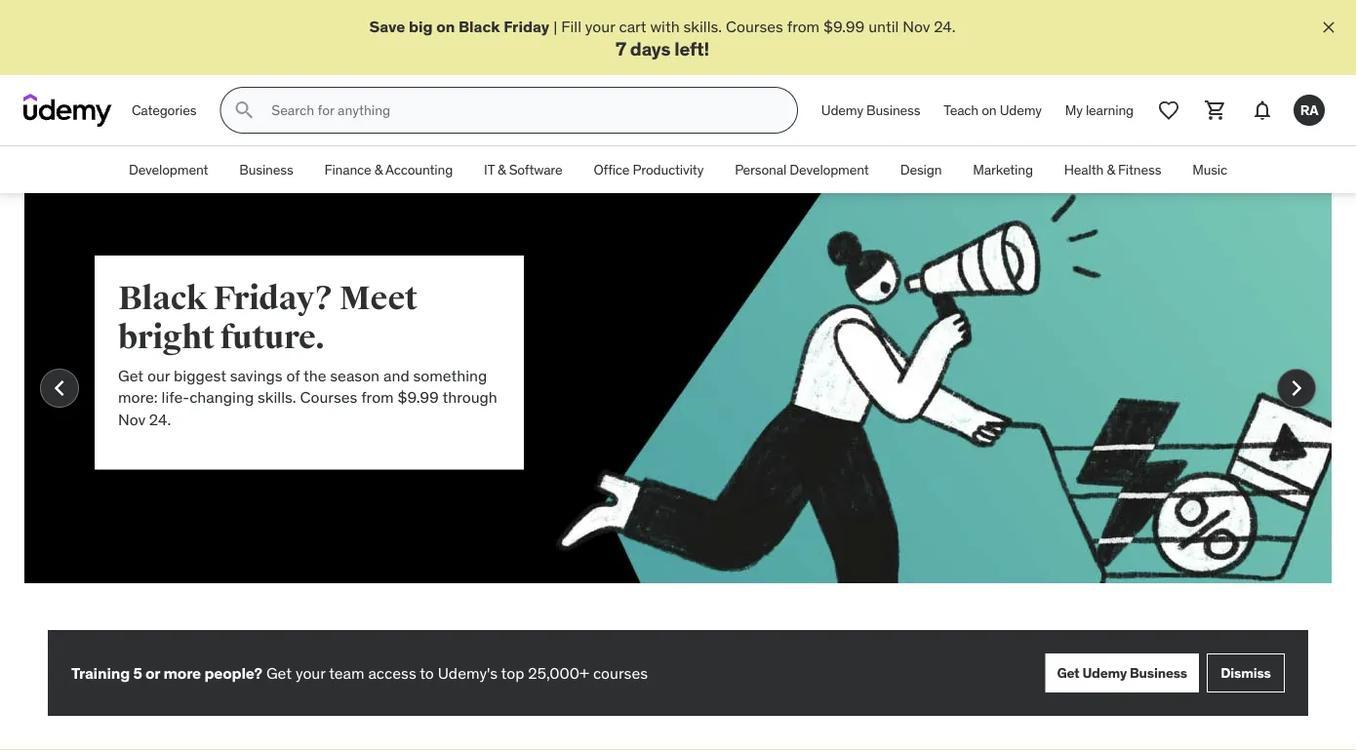 Task type: vqa. For each thing, say whether or not it's contained in the screenshot.
PREP
no



Task type: locate. For each thing, give the bounding box(es) containing it.
people?
[[204, 663, 262, 683]]

1 horizontal spatial skills.
[[684, 16, 722, 36]]

0 vertical spatial from
[[787, 16, 820, 36]]

friday
[[504, 16, 550, 36]]

& inside health & fitness link
[[1107, 161, 1115, 178]]

1 vertical spatial your
[[296, 663, 326, 683]]

get inside black friday? meet bright future. get our biggest savings of the season and something more: life-changing skills. courses from $9.99 through nov 24.
[[118, 366, 144, 386]]

0 horizontal spatial courses
[[300, 388, 357, 408]]

0 horizontal spatial your
[[296, 663, 326, 683]]

dismiss
[[1221, 664, 1271, 682]]

from
[[787, 16, 820, 36], [361, 388, 394, 408]]

get for training 5 or more people?
[[266, 663, 292, 683]]

1 vertical spatial on
[[982, 101, 997, 119]]

1 horizontal spatial on
[[982, 101, 997, 119]]

courses
[[726, 16, 783, 36], [300, 388, 357, 408]]

& inside finance & accounting link
[[375, 161, 383, 178]]

business up 'design'
[[867, 101, 921, 119]]

get for black friday? meet bright future.
[[118, 366, 144, 386]]

1 horizontal spatial business
[[867, 101, 921, 119]]

0 vertical spatial your
[[585, 16, 615, 36]]

submit search image
[[233, 99, 256, 122]]

0 vertical spatial nov
[[903, 16, 930, 36]]

& for fitness
[[1107, 161, 1115, 178]]

0 vertical spatial 24.
[[934, 16, 956, 36]]

2 development from the left
[[790, 161, 869, 178]]

black friday? meet bright future. get our biggest savings of the season and something more: life-changing skills. courses from $9.99 through nov 24.
[[118, 278, 498, 429]]

& right health
[[1107, 161, 1115, 178]]

skills. up left!
[[684, 16, 722, 36]]

2 horizontal spatial &
[[1107, 161, 1115, 178]]

shopping cart with 0 items image
[[1204, 99, 1228, 122]]

nov inside black friday? meet bright future. get our biggest savings of the season and something more: life-changing skills. courses from $9.99 through nov 24.
[[118, 409, 145, 429]]

1 horizontal spatial black
[[459, 16, 500, 36]]

get udemy business link
[[1046, 654, 1199, 693]]

office productivity
[[594, 161, 704, 178]]

5
[[133, 663, 142, 683]]

life-
[[162, 388, 189, 408]]

& right finance
[[375, 161, 383, 178]]

get udemy business
[[1057, 664, 1188, 682]]

25,000+
[[528, 663, 590, 683]]

personal development link
[[719, 147, 885, 193]]

cart
[[619, 16, 647, 36]]

0 horizontal spatial get
[[118, 366, 144, 386]]

business
[[867, 101, 921, 119], [239, 161, 293, 178], [1130, 664, 1188, 682]]

health
[[1065, 161, 1104, 178]]

udemy's
[[438, 663, 498, 683]]

accounting
[[385, 161, 453, 178]]

from inside "save big on black friday | fill your cart with skills. courses from $9.99 until nov 24. 7 days left!"
[[787, 16, 820, 36]]

from left until at the top right of the page
[[787, 16, 820, 36]]

1 vertical spatial $9.99
[[398, 388, 439, 408]]

1 horizontal spatial 24.
[[934, 16, 956, 36]]

on
[[436, 16, 455, 36], [982, 101, 997, 119]]

0 horizontal spatial 24.
[[149, 409, 171, 429]]

0 horizontal spatial &
[[375, 161, 383, 178]]

skills.
[[684, 16, 722, 36], [258, 388, 296, 408]]

finance
[[325, 161, 371, 178]]

teach on udemy
[[944, 101, 1042, 119]]

7
[[616, 36, 626, 60]]

1 horizontal spatial nov
[[903, 16, 930, 36]]

0 vertical spatial on
[[436, 16, 455, 36]]

0 horizontal spatial on
[[436, 16, 455, 36]]

categories button
[[120, 87, 208, 134]]

from down and
[[361, 388, 394, 408]]

courses right with
[[726, 16, 783, 36]]

udemy
[[822, 101, 864, 119], [1000, 101, 1042, 119], [1083, 664, 1127, 682]]

$9.99 left until at the top right of the page
[[824, 16, 865, 36]]

0 horizontal spatial skills.
[[258, 388, 296, 408]]

your
[[585, 16, 615, 36], [296, 663, 326, 683]]

to
[[420, 663, 434, 683]]

carousel element
[[24, 193, 1332, 631]]

my learning link
[[1054, 87, 1146, 134]]

business down the submit search image
[[239, 161, 293, 178]]

music
[[1193, 161, 1228, 178]]

courses inside "save big on black friday | fill your cart with skills. courses from $9.99 until nov 24. 7 days left!"
[[726, 16, 783, 36]]

until
[[869, 16, 899, 36]]

0 horizontal spatial from
[[361, 388, 394, 408]]

1 & from the left
[[375, 161, 383, 178]]

1 vertical spatial business
[[239, 161, 293, 178]]

get
[[118, 366, 144, 386], [266, 663, 292, 683], [1057, 664, 1080, 682]]

development down categories dropdown button
[[129, 161, 208, 178]]

2 horizontal spatial business
[[1130, 664, 1188, 682]]

categories
[[132, 101, 196, 119]]

courses down the
[[300, 388, 357, 408]]

nov down "more:"
[[118, 409, 145, 429]]

my learning
[[1065, 101, 1134, 119]]

development right personal
[[790, 161, 869, 178]]

2 horizontal spatial udemy
[[1083, 664, 1127, 682]]

of
[[286, 366, 300, 386]]

1 vertical spatial courses
[[300, 388, 357, 408]]

teach
[[944, 101, 979, 119]]

1 horizontal spatial get
[[266, 663, 292, 683]]

0 vertical spatial skills.
[[684, 16, 722, 36]]

skills. down of
[[258, 388, 296, 408]]

black up our in the left of the page
[[118, 278, 207, 319]]

the
[[303, 366, 326, 386]]

1 vertical spatial from
[[361, 388, 394, 408]]

1 vertical spatial 24.
[[149, 409, 171, 429]]

0 horizontal spatial black
[[118, 278, 207, 319]]

24. down life-
[[149, 409, 171, 429]]

black left friday
[[459, 16, 500, 36]]

development inside 'link'
[[129, 161, 208, 178]]

1 horizontal spatial courses
[[726, 16, 783, 36]]

and
[[383, 366, 410, 386]]

your left team
[[296, 663, 326, 683]]

udemy business
[[822, 101, 921, 119]]

$9.99
[[824, 16, 865, 36], [398, 388, 439, 408]]

0 vertical spatial black
[[459, 16, 500, 36]]

1 development from the left
[[129, 161, 208, 178]]

courses
[[593, 663, 648, 683]]

24.
[[934, 16, 956, 36], [149, 409, 171, 429]]

24. right until at the top right of the page
[[934, 16, 956, 36]]

design
[[900, 161, 942, 178]]

0 vertical spatial courses
[[726, 16, 783, 36]]

left!
[[675, 36, 710, 60]]

0 vertical spatial business
[[867, 101, 921, 119]]

more
[[163, 663, 201, 683]]

business left dismiss
[[1130, 664, 1188, 682]]

black
[[459, 16, 500, 36], [118, 278, 207, 319]]

notifications image
[[1251, 99, 1275, 122]]

3 & from the left
[[1107, 161, 1115, 178]]

nov right until at the top right of the page
[[903, 16, 930, 36]]

your inside "save big on black friday | fill your cart with skills. courses from $9.99 until nov 24. 7 days left!"
[[585, 16, 615, 36]]

0 vertical spatial $9.99
[[824, 16, 865, 36]]

1 horizontal spatial from
[[787, 16, 820, 36]]

1 horizontal spatial &
[[498, 161, 506, 178]]

0 horizontal spatial development
[[129, 161, 208, 178]]

season
[[330, 366, 380, 386]]

save big on black friday | fill your cart with skills. courses from $9.99 until nov 24. 7 days left!
[[369, 16, 956, 60]]

& for accounting
[[375, 161, 383, 178]]

music link
[[1177, 147, 1243, 193]]

training
[[71, 663, 130, 683]]

1 horizontal spatial udemy
[[1000, 101, 1042, 119]]

health & fitness link
[[1049, 147, 1177, 193]]

office
[[594, 161, 630, 178]]

personal
[[735, 161, 787, 178]]

on right teach
[[982, 101, 997, 119]]

0 horizontal spatial nov
[[118, 409, 145, 429]]

more:
[[118, 388, 158, 408]]

udemy image
[[23, 94, 112, 127]]

&
[[375, 161, 383, 178], [498, 161, 506, 178], [1107, 161, 1115, 178]]

development
[[129, 161, 208, 178], [790, 161, 869, 178]]

2 & from the left
[[498, 161, 506, 178]]

productivity
[[633, 161, 704, 178]]

1 vertical spatial black
[[118, 278, 207, 319]]

1 horizontal spatial your
[[585, 16, 615, 36]]

next image
[[1281, 373, 1313, 404]]

$9.99 down and
[[398, 388, 439, 408]]

|
[[554, 16, 558, 36]]

1 horizontal spatial $9.99
[[824, 16, 865, 36]]

friday?
[[213, 278, 334, 319]]

on right big
[[436, 16, 455, 36]]

your right fill
[[585, 16, 615, 36]]

nov
[[903, 16, 930, 36], [118, 409, 145, 429]]

from inside black friday? meet bright future. get our biggest savings of the season and something more: life-changing skills. courses from $9.99 through nov 24.
[[361, 388, 394, 408]]

days
[[630, 36, 671, 60]]

0 horizontal spatial business
[[239, 161, 293, 178]]

& right the it
[[498, 161, 506, 178]]

& inside it & software link
[[498, 161, 506, 178]]

development link
[[113, 147, 224, 193]]

fill
[[561, 16, 582, 36]]

personal development
[[735, 161, 869, 178]]

1 horizontal spatial development
[[790, 161, 869, 178]]

black inside "save big on black friday | fill your cart with skills. courses from $9.99 until nov 24. 7 days left!"
[[459, 16, 500, 36]]

my
[[1065, 101, 1083, 119]]

1 vertical spatial nov
[[118, 409, 145, 429]]

0 horizontal spatial $9.99
[[398, 388, 439, 408]]

1 vertical spatial skills.
[[258, 388, 296, 408]]



Task type: describe. For each thing, give the bounding box(es) containing it.
2 horizontal spatial get
[[1057, 664, 1080, 682]]

something
[[413, 366, 487, 386]]

or
[[145, 663, 160, 683]]

meet
[[339, 278, 418, 319]]

savings
[[230, 366, 283, 386]]

dismiss button
[[1207, 654, 1285, 693]]

on inside "save big on black friday | fill your cart with skills. courses from $9.99 until nov 24. 7 days left!"
[[436, 16, 455, 36]]

through
[[442, 388, 498, 408]]

24. inside "save big on black friday | fill your cart with skills. courses from $9.99 until nov 24. 7 days left!"
[[934, 16, 956, 36]]

it & software link
[[469, 147, 578, 193]]

save
[[369, 16, 405, 36]]

biggest
[[174, 366, 226, 386]]

design link
[[885, 147, 958, 193]]

marketing link
[[958, 147, 1049, 193]]

close image
[[1319, 18, 1339, 37]]

black inside black friday? meet bright future. get our biggest savings of the season and something more: life-changing skills. courses from $9.99 through nov 24.
[[118, 278, 207, 319]]

training 5 or more people? get your team access to udemy's top 25,000+ courses
[[71, 663, 648, 683]]

team
[[329, 663, 365, 683]]

courses inside black friday? meet bright future. get our biggest savings of the season and something more: life-changing skills. courses from $9.99 through nov 24.
[[300, 388, 357, 408]]

finance & accounting
[[325, 161, 453, 178]]

2 vertical spatial business
[[1130, 664, 1188, 682]]

access
[[368, 663, 416, 683]]

future.
[[220, 317, 325, 358]]

business link
[[224, 147, 309, 193]]

teach on udemy link
[[932, 87, 1054, 134]]

nov inside "save big on black friday | fill your cart with skills. courses from $9.99 until nov 24. 7 days left!"
[[903, 16, 930, 36]]

& for software
[[498, 161, 506, 178]]

wishlist image
[[1157, 99, 1181, 122]]

ra link
[[1286, 87, 1333, 134]]

health & fitness
[[1065, 161, 1162, 178]]

skills. inside black friday? meet bright future. get our biggest savings of the season and something more: life-changing skills. courses from $9.99 through nov 24.
[[258, 388, 296, 408]]

finance & accounting link
[[309, 147, 469, 193]]

learning
[[1086, 101, 1134, 119]]

$9.99 inside "save big on black friday | fill your cart with skills. courses from $9.99 until nov 24. 7 days left!"
[[824, 16, 865, 36]]

$9.99 inside black friday? meet bright future. get our biggest savings of the season and something more: life-changing skills. courses from $9.99 through nov 24.
[[398, 388, 439, 408]]

udemy business link
[[810, 87, 932, 134]]

with
[[650, 16, 680, 36]]

skills. inside "save big on black friday | fill your cart with skills. courses from $9.99 until nov 24. 7 days left!"
[[684, 16, 722, 36]]

software
[[509, 161, 563, 178]]

0 horizontal spatial udemy
[[822, 101, 864, 119]]

top
[[501, 663, 525, 683]]

ra
[[1301, 101, 1319, 119]]

it
[[484, 161, 495, 178]]

Search for anything text field
[[268, 94, 774, 127]]

marketing
[[973, 161, 1033, 178]]

big
[[409, 16, 433, 36]]

office productivity link
[[578, 147, 719, 193]]

fitness
[[1118, 161, 1162, 178]]

24. inside black friday? meet bright future. get our biggest savings of the season and something more: life-changing skills. courses from $9.99 through nov 24.
[[149, 409, 171, 429]]

changing
[[189, 388, 254, 408]]

our
[[147, 366, 170, 386]]

previous image
[[44, 373, 75, 404]]

it & software
[[484, 161, 563, 178]]

bright
[[118, 317, 214, 358]]



